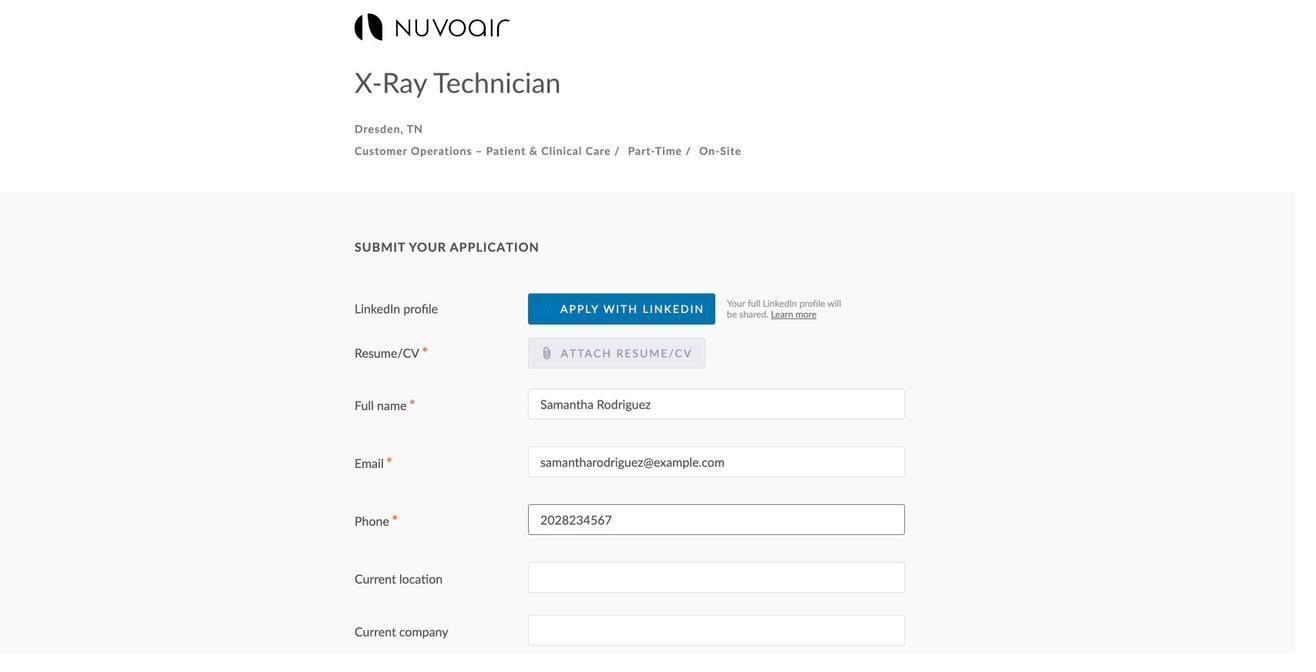 Task type: vqa. For each thing, say whether or not it's contained in the screenshot.
the Add a cover letter or anything else you want to share. text box on the bottom of page
no



Task type: locate. For each thing, give the bounding box(es) containing it.
None text field
[[528, 615, 905, 646]]

None text field
[[528, 389, 905, 420], [528, 504, 905, 535], [528, 562, 905, 593], [528, 389, 905, 420], [528, 504, 905, 535], [528, 562, 905, 593]]

nuvoair logo image
[[355, 13, 510, 40]]

None email field
[[528, 447, 905, 477]]



Task type: describe. For each thing, give the bounding box(es) containing it.
paperclip image
[[541, 347, 553, 359]]



